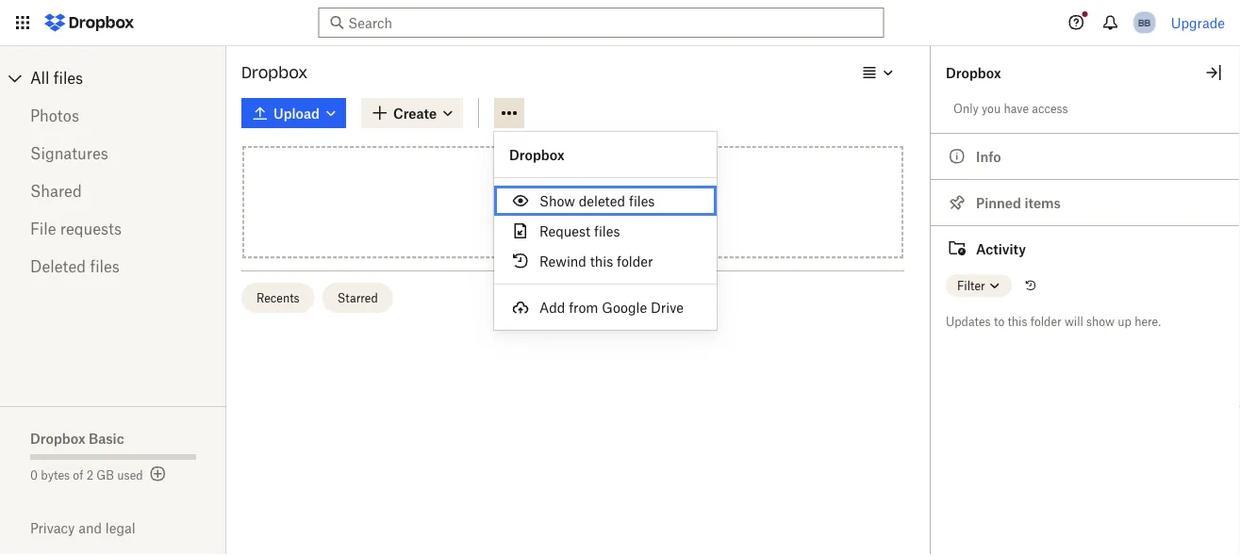 Task type: vqa. For each thing, say whether or not it's contained in the screenshot.
CONTENT within Asana Teams Can Track Any Kind Of Work With Asana, While Keeping Content From Dropbox Right Alongside.
no



Task type: locate. For each thing, give the bounding box(es) containing it.
add from google drive menu item
[[494, 292, 717, 323]]

2
[[87, 468, 94, 483]]

google
[[602, 300, 647, 316]]

from
[[569, 300, 599, 316]]

1 horizontal spatial to
[[994, 315, 1005, 329]]

files down file requests link
[[90, 258, 120, 276]]

all files link
[[30, 63, 226, 93]]

dropbox logo - go to the homepage image
[[38, 8, 141, 38]]

signatures link
[[30, 135, 196, 173]]

files right all
[[54, 69, 83, 87]]

files inside 'menu item'
[[629, 193, 655, 209]]

signatures
[[30, 144, 108, 163]]

get more space image
[[147, 463, 169, 486]]

only
[[954, 101, 979, 116]]

dropbox
[[242, 63, 308, 82], [946, 65, 1002, 81], [509, 147, 565, 163], [30, 431, 85, 447]]

upload
[[607, 202, 650, 218]]

shared
[[30, 182, 82, 200]]

show deleted files menu item
[[494, 186, 717, 216]]

files right the deleted
[[629, 193, 655, 209]]

request files
[[540, 223, 620, 239]]

activity
[[976, 241, 1026, 257]]

files for request files
[[594, 223, 620, 239]]

starred button
[[322, 283, 393, 313]]

legal
[[105, 521, 135, 537]]

this down request files menu item
[[590, 253, 613, 269]]

0 horizontal spatial folder
[[617, 253, 653, 269]]

0 vertical spatial folder
[[617, 253, 653, 269]]

show
[[1087, 315, 1115, 329]]

you
[[982, 101, 1001, 116]]

0 vertical spatial this
[[590, 253, 613, 269]]

here
[[560, 202, 588, 218]]

files inside menu item
[[594, 223, 620, 239]]

all
[[30, 69, 49, 87]]

will
[[1065, 315, 1084, 329]]

folder left will
[[1031, 315, 1062, 329]]

privacy
[[30, 521, 75, 537]]

folder down request files menu item
[[617, 253, 653, 269]]

close details pane image
[[1203, 61, 1226, 84]]

0 bytes of 2 gb used
[[30, 468, 143, 483]]

drop
[[496, 202, 527, 218]]

files for drop files here to upload
[[531, 202, 557, 218]]

1 vertical spatial this
[[1008, 315, 1028, 329]]

0
[[30, 468, 38, 483]]

this
[[590, 253, 613, 269], [1008, 315, 1028, 329]]

to right the updates
[[994, 315, 1005, 329]]

0 vertical spatial to
[[591, 202, 604, 218]]

0 horizontal spatial this
[[590, 253, 613, 269]]

here.
[[1135, 315, 1161, 329]]

files up request
[[531, 202, 557, 218]]

basic
[[89, 431, 124, 447]]

1 horizontal spatial folder
[[1031, 315, 1062, 329]]

to
[[591, 202, 604, 218], [994, 315, 1005, 329]]

this down rewind this folder image
[[1008, 315, 1028, 329]]

global header element
[[0, 0, 1241, 46]]

all files
[[30, 69, 83, 87]]

dropbox basic
[[30, 431, 124, 447]]

1 horizontal spatial this
[[1008, 315, 1028, 329]]

updates to this folder will show up here.
[[946, 315, 1161, 329]]

files down upload
[[594, 223, 620, 239]]

deleted
[[30, 258, 86, 276]]

to right here at left
[[591, 202, 604, 218]]

rewind this folder image
[[1023, 278, 1039, 293]]

upgrade link
[[1171, 15, 1226, 31]]

files
[[54, 69, 83, 87], [629, 193, 655, 209], [531, 202, 557, 218], [594, 223, 620, 239], [90, 258, 120, 276]]

drop files here to upload
[[496, 202, 650, 218]]

deleted files
[[30, 258, 120, 276]]

folder
[[617, 253, 653, 269], [1031, 315, 1062, 329]]

gb
[[97, 468, 114, 483]]



Task type: describe. For each thing, give the bounding box(es) containing it.
1 vertical spatial folder
[[1031, 315, 1062, 329]]

request files menu item
[[494, 216, 717, 246]]

privacy and legal link
[[30, 521, 226, 537]]

updates
[[946, 315, 991, 329]]

up
[[1118, 315, 1132, 329]]

photos link
[[30, 97, 196, 135]]

show
[[540, 193, 575, 209]]

used
[[117, 468, 143, 483]]

deleted
[[579, 193, 626, 209]]

rewind
[[540, 253, 587, 269]]

recents
[[257, 291, 300, 305]]

photos
[[30, 107, 79, 125]]

have
[[1004, 101, 1029, 116]]

folder inside menu item
[[617, 253, 653, 269]]

add from google drive
[[540, 300, 684, 316]]

file requests link
[[30, 210, 196, 248]]

of
[[73, 468, 83, 483]]

rewind this folder menu item
[[494, 246, 717, 276]]

request
[[540, 223, 591, 239]]

file
[[30, 220, 56, 238]]

starred
[[337, 291, 378, 305]]

requests
[[60, 220, 122, 238]]

this inside menu item
[[590, 253, 613, 269]]

0 horizontal spatial to
[[591, 202, 604, 218]]

files for all files
[[54, 69, 83, 87]]

1 vertical spatial to
[[994, 315, 1005, 329]]

activity button
[[931, 225, 1241, 272]]

privacy and legal
[[30, 521, 135, 537]]

add
[[540, 300, 565, 316]]

shared link
[[30, 173, 196, 210]]

and
[[78, 521, 102, 537]]

drive
[[651, 300, 684, 316]]

file requests
[[30, 220, 122, 238]]

rewind this folder
[[540, 253, 653, 269]]

access
[[1032, 101, 1069, 116]]

recents button
[[242, 283, 315, 313]]

bytes
[[41, 468, 70, 483]]

deleted files link
[[30, 248, 196, 286]]

upgrade
[[1171, 15, 1226, 31]]

files for deleted files
[[90, 258, 120, 276]]

only you have access
[[954, 101, 1069, 116]]

show deleted files
[[540, 193, 655, 209]]



